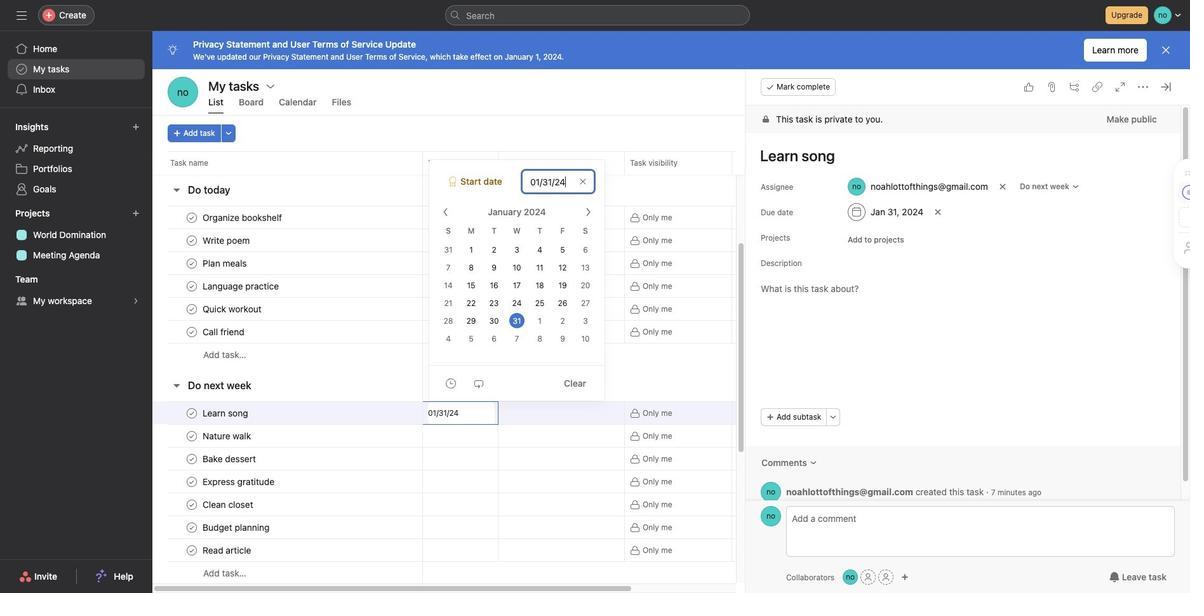 Task type: vqa. For each thing, say whether or not it's contained in the screenshot.
Add task icon on the top
no



Task type: describe. For each thing, give the bounding box(es) containing it.
mark complete checkbox for 5th row from the top
[[184, 279, 199, 294]]

mark complete image inside clean closet cell
[[184, 497, 199, 512]]

see details, my workspace image
[[132, 297, 140, 305]]

mark complete checkbox for task name text box in the "call friend" cell
[[184, 324, 199, 340]]

1 row from the top
[[152, 151, 861, 175]]

set to repeat image
[[474, 378, 484, 389]]

add time image
[[446, 378, 456, 389]]

view profile settings image
[[168, 77, 198, 107]]

header do today tree grid
[[152, 206, 861, 367]]

more actions image
[[225, 130, 232, 137]]

mark complete checkbox for task name text box inside bake dessert cell
[[184, 451, 199, 467]]

3 row from the top
[[152, 229, 861, 252]]

mark complete checkbox for 15th row from the bottom
[[184, 210, 199, 225]]

linked projects for clean closet cell
[[498, 493, 625, 517]]

add or remove collaborators image
[[843, 570, 858, 585]]

mark complete image for the read article cell
[[184, 543, 199, 558]]

2 horizontal spatial show options image
[[607, 159, 614, 167]]

previous month image
[[441, 207, 451, 217]]

task name text field for 3rd row from the bottom
[[200, 521, 274, 534]]

task name text field for fourth row from the bottom of the page
[[200, 498, 257, 511]]

next month image
[[583, 207, 593, 217]]

express gratitude cell
[[152, 470, 423, 494]]

mark complete image for mark complete option inside the plan meals cell
[[184, 256, 199, 271]]

task name text field for 5th row from the bottom
[[200, 476, 278, 488]]

4 row from the top
[[152, 252, 861, 275]]

bake dessert cell
[[152, 447, 423, 471]]

organize bookshelf cell
[[152, 206, 423, 229]]

mark complete image for quick workout cell
[[184, 301, 199, 317]]

clear due date image
[[579, 178, 587, 186]]

add or remove collaborators image
[[902, 574, 909, 581]]

linked projects for express gratitude cell
[[498, 470, 625, 494]]

task name text field for 15th row from the top of the page
[[200, 544, 255, 557]]

attachments: add a file to this task, learn song image
[[1047, 82, 1057, 92]]

more actions for this task image
[[1138, 82, 1149, 92]]

mark complete checkbox for third row from the top
[[184, 233, 199, 248]]

main content inside learn song "dialog"
[[746, 105, 1181, 518]]

linked projects for budget planning cell
[[498, 516, 625, 539]]

open user profile image
[[761, 482, 781, 503]]

mark complete checkbox for task name text box within the budget planning cell
[[184, 520, 199, 535]]

teams element
[[0, 268, 152, 314]]

task name text field for 11th row from the bottom of the page
[[200, 303, 265, 315]]

task name text field for 5th row from the top
[[200, 280, 283, 293]]

insights element
[[0, 116, 152, 202]]

8 row from the top
[[152, 343, 861, 367]]

10 row from the top
[[152, 424, 861, 448]]

mark complete image for bake dessert cell at the left bottom of page
[[184, 451, 199, 467]]

mark complete checkbox for 7th row from the bottom
[[184, 429, 199, 444]]

open user profile image
[[761, 506, 781, 527]]

task name text field for 6th row from the bottom
[[200, 453, 260, 465]]

9 row from the top
[[152, 402, 861, 425]]

remove assignee image
[[999, 183, 1007, 191]]

linked projects for bake dessert cell
[[498, 447, 625, 471]]

mark complete image for "call friend" cell
[[184, 324, 199, 340]]

mark complete image for mark complete option inside language practice cell
[[184, 279, 199, 294]]



Task type: locate. For each thing, give the bounding box(es) containing it.
task name text field inside plan meals cell
[[200, 257, 251, 270]]

Mark complete checkbox
[[184, 210, 199, 225], [184, 233, 199, 248], [184, 256, 199, 271], [184, 279, 199, 294], [184, 301, 199, 317], [184, 406, 199, 421], [184, 429, 199, 444], [184, 474, 199, 490]]

7 task name text field from the top
[[200, 544, 255, 557]]

2 mark complete image from the top
[[184, 301, 199, 317]]

mark complete image for mark complete option in the 'nature walk' cell
[[184, 429, 199, 444]]

task name text field for fourth row from the top of the page
[[200, 257, 251, 270]]

mark complete image inside 'nature walk' cell
[[184, 429, 199, 444]]

learn song dialog
[[746, 69, 1191, 593]]

task name text field inside organize bookshelf 'cell'
[[200, 211, 286, 224]]

4 task name text field from the top
[[200, 430, 255, 443]]

1 task name text field from the top
[[200, 211, 286, 224]]

1 horizontal spatial show options image
[[480, 159, 488, 167]]

3 mark complete image from the top
[[184, 279, 199, 294]]

nature walk cell
[[152, 424, 423, 448]]

4 mark complete checkbox from the top
[[184, 520, 199, 535]]

task name text field for 15th row from the bottom
[[200, 211, 286, 224]]

1 collapse task list for this section image from the top
[[172, 185, 182, 195]]

Due date text field
[[522, 170, 595, 193]]

mark complete image inside quick workout cell
[[184, 301, 199, 317]]

linked projects for nature walk cell
[[498, 424, 625, 448]]

8 mark complete checkbox from the top
[[184, 474, 199, 490]]

6 task name text field from the top
[[200, 521, 274, 534]]

mark complete checkbox for 11th row from the bottom of the page
[[184, 301, 199, 317]]

1 vertical spatial collapse task list for this section image
[[172, 381, 182, 391]]

16 row from the top
[[152, 562, 861, 585]]

show options image
[[266, 81, 276, 91], [480, 159, 488, 167], [607, 159, 614, 167]]

mark complete image inside the read article cell
[[184, 543, 199, 558]]

mark complete checkbox inside bake dessert cell
[[184, 451, 199, 467]]

mark complete checkbox for task name text box within the read article cell
[[184, 543, 199, 558]]

hide sidebar image
[[17, 10, 27, 20]]

row
[[152, 151, 861, 175], [152, 206, 861, 229], [152, 229, 861, 252], [152, 252, 861, 275], [152, 274, 861, 298], [152, 297, 861, 321], [152, 320, 861, 344], [152, 343, 861, 367], [152, 402, 861, 425], [152, 424, 861, 448], [152, 447, 861, 471], [152, 470, 861, 494], [152, 493, 861, 517], [152, 516, 861, 539], [152, 539, 861, 562], [152, 562, 861, 585]]

column header
[[168, 151, 426, 175]]

mark complete image for express gratitude cell
[[184, 474, 199, 490]]

banner
[[152, 31, 1191, 69]]

Task Name text field
[[752, 141, 1166, 170]]

7 row from the top
[[152, 320, 861, 344]]

1 mark complete image from the top
[[184, 210, 199, 225]]

mark complete image for budget planning cell
[[184, 520, 199, 535]]

budget planning cell
[[152, 516, 423, 539]]

6 row from the top
[[152, 297, 861, 321]]

2 task name text field from the top
[[200, 234, 254, 247]]

task name text field inside "call friend" cell
[[200, 326, 248, 338]]

4 mark complete image from the top
[[184, 406, 199, 421]]

mark complete checkbox for fourth row from the top of the page
[[184, 256, 199, 271]]

mark complete image inside "call friend" cell
[[184, 324, 199, 340]]

6 task name text field from the top
[[200, 498, 257, 511]]

task name text field inside the read article cell
[[200, 544, 255, 557]]

mark complete checkbox inside the read article cell
[[184, 543, 199, 558]]

12 row from the top
[[152, 470, 861, 494]]

5 task name text field from the top
[[200, 476, 278, 488]]

header recently assigned tree grid
[[152, 79, 861, 171]]

projects element
[[0, 202, 152, 268]]

show options image for header recently assigned tree grid
[[266, 81, 276, 91]]

mark complete checkbox inside language practice cell
[[184, 279, 199, 294]]

Task name text field
[[200, 211, 286, 224], [200, 234, 254, 247], [200, 280, 283, 293], [200, 326, 248, 338], [200, 453, 260, 465], [200, 521, 274, 534], [200, 544, 255, 557]]

mark complete checkbox for 5th row from the bottom
[[184, 474, 199, 490]]

task name text field inside language practice cell
[[200, 280, 283, 293]]

3 task name text field from the top
[[200, 407, 252, 420]]

write poem cell
[[152, 229, 423, 252]]

2 row from the top
[[152, 206, 861, 229]]

mark complete image for write poem cell
[[184, 233, 199, 248]]

none text field inside row
[[428, 402, 495, 424]]

mark complete image inside 'learn song' cell
[[184, 406, 199, 421]]

global element
[[0, 31, 152, 107]]

0 horizontal spatial show options image
[[266, 81, 276, 91]]

collapse task list for this section image for eighth row from the bottom
[[172, 381, 182, 391]]

1 mark complete checkbox from the top
[[184, 210, 199, 225]]

5 mark complete image from the top
[[184, 429, 199, 444]]

14 row from the top
[[152, 516, 861, 539]]

mark complete image inside express gratitude cell
[[184, 474, 199, 490]]

3 mark complete image from the top
[[184, 324, 199, 340]]

13 row from the top
[[152, 493, 861, 517]]

mark complete image
[[184, 210, 199, 225], [184, 256, 199, 271], [184, 279, 199, 294], [184, 406, 199, 421], [184, 429, 199, 444], [184, 497, 199, 512]]

task name text field inside clean closet cell
[[200, 498, 257, 511]]

5 task name text field from the top
[[200, 453, 260, 465]]

clear due date image
[[935, 208, 942, 216]]

add subtask image
[[1070, 82, 1080, 92]]

5 mark complete checkbox from the top
[[184, 543, 199, 558]]

plan meals cell
[[152, 252, 423, 275]]

quick workout cell
[[152, 297, 423, 321]]

15 row from the top
[[152, 539, 861, 562]]

task name text field for 7th row from the bottom
[[200, 430, 255, 443]]

mark complete image
[[184, 233, 199, 248], [184, 301, 199, 317], [184, 324, 199, 340], [184, 451, 199, 467], [184, 474, 199, 490], [184, 520, 199, 535], [184, 543, 199, 558]]

mark complete checkbox inside quick workout cell
[[184, 301, 199, 317]]

2 mark complete image from the top
[[184, 256, 199, 271]]

0 vertical spatial collapse task list for this section image
[[172, 185, 182, 195]]

main content
[[746, 105, 1181, 518]]

3 mark complete checkbox from the top
[[184, 497, 199, 512]]

1 mark complete image from the top
[[184, 233, 199, 248]]

mark complete checkbox inside express gratitude cell
[[184, 474, 199, 490]]

mark complete checkbox inside clean closet cell
[[184, 497, 199, 512]]

mark complete checkbox inside write poem cell
[[184, 233, 199, 248]]

7 mark complete checkbox from the top
[[184, 429, 199, 444]]

5 mark complete image from the top
[[184, 474, 199, 490]]

new project or portfolio image
[[132, 210, 140, 217]]

more options image
[[830, 414, 838, 421]]

mark complete image inside organize bookshelf 'cell'
[[184, 210, 199, 225]]

mark complete image inside bake dessert cell
[[184, 451, 199, 467]]

mark complete image inside budget planning cell
[[184, 520, 199, 535]]

task name text field for third row from the top
[[200, 234, 254, 247]]

close details image
[[1161, 82, 1172, 92]]

mark complete checkbox inside plan meals cell
[[184, 256, 199, 271]]

Mark complete checkbox
[[184, 324, 199, 340], [184, 451, 199, 467], [184, 497, 199, 512], [184, 520, 199, 535], [184, 543, 199, 558]]

2 mark complete checkbox from the top
[[184, 451, 199, 467]]

read article cell
[[152, 539, 423, 562]]

mark complete image for mark complete option within organize bookshelf 'cell'
[[184, 210, 199, 225]]

2 collapse task list for this section image from the top
[[172, 381, 182, 391]]

task name text field for eighth row from the bottom
[[200, 407, 252, 420]]

5 mark complete checkbox from the top
[[184, 301, 199, 317]]

dismiss image
[[1161, 45, 1172, 55]]

1 task name text field from the top
[[200, 257, 251, 270]]

mark complete checkbox for eighth row from the bottom
[[184, 406, 199, 421]]

6 mark complete image from the top
[[184, 520, 199, 535]]

3 mark complete checkbox from the top
[[184, 256, 199, 271]]

4 task name text field from the top
[[200, 326, 248, 338]]

linked projects for read article cell
[[498, 539, 625, 562]]

2 mark complete checkbox from the top
[[184, 233, 199, 248]]

task name text field inside budget planning cell
[[200, 521, 274, 534]]

clean closet cell
[[152, 493, 423, 517]]

copy task link image
[[1093, 82, 1103, 92]]

collapse task list for this section image for organize bookshelf 'cell'
[[172, 185, 182, 195]]

0 likes. click to like this task image
[[1024, 82, 1034, 92]]

learn song cell
[[152, 402, 423, 425]]

mark complete image inside write poem cell
[[184, 233, 199, 248]]

mark complete checkbox inside 'nature walk' cell
[[184, 429, 199, 444]]

collapse task list for this section image
[[172, 185, 182, 195], [172, 381, 182, 391]]

mark complete checkbox inside organize bookshelf 'cell'
[[184, 210, 199, 225]]

5 row from the top
[[152, 274, 861, 298]]

mark complete checkbox inside 'learn song' cell
[[184, 406, 199, 421]]

mark complete checkbox inside budget planning cell
[[184, 520, 199, 535]]

None text field
[[428, 402, 495, 424]]

task name text field inside write poem cell
[[200, 234, 254, 247]]

task name text field inside 'nature walk' cell
[[200, 430, 255, 443]]

4 mark complete checkbox from the top
[[184, 279, 199, 294]]

1 mark complete checkbox from the top
[[184, 324, 199, 340]]

Search tasks, projects, and more text field
[[445, 5, 750, 25]]

7 mark complete image from the top
[[184, 543, 199, 558]]

new insights image
[[132, 123, 140, 131]]

task name text field inside express gratitude cell
[[200, 476, 278, 488]]

6 mark complete checkbox from the top
[[184, 406, 199, 421]]

mark complete checkbox for task name text field inside clean closet cell
[[184, 497, 199, 512]]

mark complete image inside language practice cell
[[184, 279, 199, 294]]

mark complete image for mark complete option in the 'learn song' cell
[[184, 406, 199, 421]]

11 row from the top
[[152, 447, 861, 471]]

4 mark complete image from the top
[[184, 451, 199, 467]]

6 mark complete image from the top
[[184, 497, 199, 512]]

3 task name text field from the top
[[200, 280, 283, 293]]

task name text field inside bake dessert cell
[[200, 453, 260, 465]]

header do next week tree grid
[[152, 402, 861, 585]]

task name text field inside 'learn song' cell
[[200, 407, 252, 420]]

call friend cell
[[152, 320, 423, 344]]

task name text field for seventh row from the top
[[200, 326, 248, 338]]

show options image for 15th row from the bottom
[[480, 159, 488, 167]]

mark complete checkbox inside "call friend" cell
[[184, 324, 199, 340]]

full screen image
[[1116, 82, 1126, 92]]

language practice cell
[[152, 274, 423, 298]]

mark complete image inside plan meals cell
[[184, 256, 199, 271]]

task name text field inside quick workout cell
[[200, 303, 265, 315]]

2 task name text field from the top
[[200, 303, 265, 315]]

Task name text field
[[200, 257, 251, 270], [200, 303, 265, 315], [200, 407, 252, 420], [200, 430, 255, 443], [200, 476, 278, 488], [200, 498, 257, 511]]



